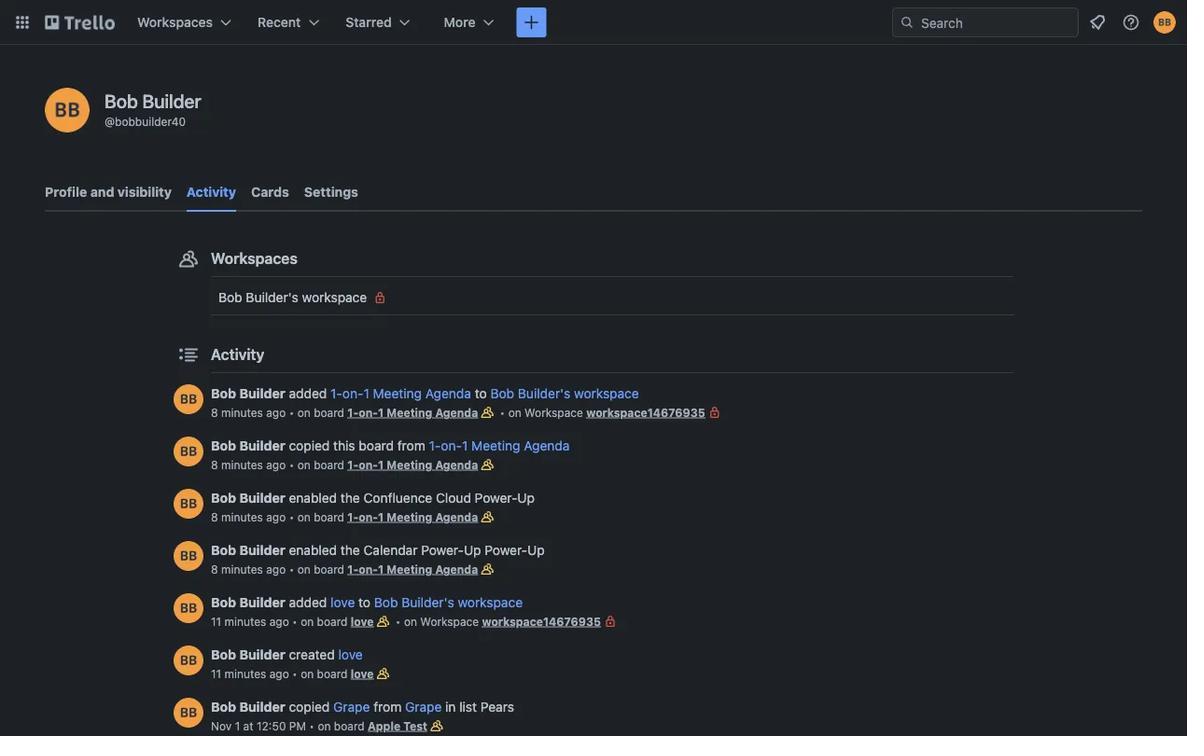 Task type: describe. For each thing, give the bounding box(es) containing it.
all members of the workspace can see and edit this board. image for added
[[374, 612, 393, 631]]

love right created on the bottom left of page
[[338, 647, 363, 663]]

bob builder's workspace link for bob builder added 1-on-1 meeting agenda to bob builder's workspace
[[491, 386, 639, 401]]

bob builder added 1-on-1 meeting agenda to bob builder's workspace
[[211, 386, 639, 401]]

board up created on the bottom left of page
[[317, 615, 348, 628]]

nov 1 at 12:50 pm • on board apple test
[[211, 720, 428, 733]]

board down this
[[314, 458, 344, 471]]

profile and visibility link
[[45, 175, 172, 209]]

the for confluence
[[341, 491, 360, 506]]

1 horizontal spatial builder's
[[402, 595, 454, 610]]

1 vertical spatial builder's
[[518, 386, 571, 401]]

all members of the workspace can see and edit this board. image for to
[[478, 403, 497, 422]]

starred
[[346, 14, 392, 30]]

confluence
[[364, 491, 432, 506]]

bob for bob builder copied grape from grape in list pears
[[211, 700, 236, 715]]

8 for enabled the confluence cloud power-up
[[211, 511, 218, 524]]

bob builder (bobbuilder40) image for bob builder enabled the confluence cloud power-up
[[174, 489, 203, 519]]

bob builder (bobbuilder40) image for love link on the right of created on the bottom left of page
[[174, 646, 203, 676]]

this workspace is private. it's not indexed or visible to those outside the workspace. image for bob builder added 1-on-1 meeting agenda to bob builder's workspace
[[705, 403, 724, 422]]

minutes for created
[[225, 667, 266, 681]]

0 vertical spatial to
[[475, 386, 487, 401]]

builder for bob builder @ bobbuilder40
[[142, 90, 201, 112]]

nov
[[211, 720, 232, 733]]

copied for grape
[[289, 700, 330, 715]]

bob builder copied grape from grape in list pears
[[211, 700, 514, 715]]

0 vertical spatial bob builder's workspace link
[[211, 283, 1014, 313]]

bob for bob builder's workspace
[[218, 290, 242, 305]]

enabled for enabled the calendar power-up power-up
[[289, 543, 337, 558]]

12:50
[[257, 720, 286, 733]]

1 grape from the left
[[333, 700, 370, 715]]

pm
[[289, 720, 306, 733]]

this
[[333, 438, 355, 454]]

bob builder (bobbuilder40) image for first the grape link from left
[[174, 698, 203, 728]]

bobbuilder40
[[115, 115, 186, 128]]

builder for bob builder created love
[[239, 647, 285, 663]]

open information menu image
[[1122, 13, 1141, 32]]

workspaces button
[[126, 7, 243, 37]]

cards link
[[251, 175, 289, 209]]

1 11 minutes ago • on board love from the top
[[211, 615, 374, 628]]

1-on-1 meeting agenda link for added
[[348, 406, 478, 419]]

8 minutes ago • on board 1-on-1 meeting agenda for enabled the calendar power-up power-up
[[211, 563, 478, 576]]

on down created on the bottom left of page
[[301, 667, 314, 681]]

all members of the workspace can see and edit this board. image for copied
[[428, 717, 446, 736]]

on up "bob builder added love to bob builder's workspace" at the left
[[297, 563, 311, 576]]

on up bob builder copied this board from 1-on-1 meeting agenda
[[297, 406, 311, 419]]

added for love
[[289, 595, 327, 610]]

search image
[[900, 15, 915, 30]]

bob builder added love to bob builder's workspace
[[211, 595, 523, 610]]

workspace14676935 link for bob builder added 1-on-1 meeting agenda to bob builder's workspace
[[586, 406, 705, 419]]

all members of the workspace can see and edit this board. image for bob builder copied this board from 1-on-1 meeting agenda
[[478, 456, 497, 474]]

bob for bob builder added 1-on-1 meeting agenda to bob builder's workspace
[[211, 386, 236, 401]]

calendar
[[364, 543, 418, 558]]

bob builder enabled the confluence cloud power-up
[[211, 491, 535, 506]]

pears
[[481, 700, 514, 715]]

cloud
[[436, 491, 471, 506]]

create board or workspace image
[[522, 13, 541, 32]]

recent
[[258, 14, 301, 30]]

builder for bob builder copied this board from 1-on-1 meeting agenda
[[239, 438, 285, 454]]

0 notifications image
[[1087, 11, 1109, 34]]

on up bob builder enabled the confluence cloud power-up
[[297, 458, 311, 471]]

board down bob builder copied grape from grape in list pears
[[334, 720, 365, 733]]

builder for bob builder added 1-on-1 meeting agenda to bob builder's workspace
[[239, 386, 285, 401]]

bob builder created love
[[211, 647, 363, 663]]

0 horizontal spatial workspace
[[302, 290, 367, 305]]

bob for bob builder added love to bob builder's workspace
[[211, 595, 236, 610]]

starred button
[[334, 7, 422, 37]]

primary element
[[0, 0, 1187, 45]]

1 vertical spatial workspace
[[574, 386, 639, 401]]

on- down bob builder enabled the confluence cloud power-up
[[359, 511, 378, 524]]

sm image
[[371, 288, 389, 307]]

Search field
[[915, 8, 1078, 36]]

bob builder (bobbuilder40) image for 1-on-1 meeting agenda link over bob builder copied this board from 1-on-1 meeting agenda
[[174, 385, 203, 414]]

love up bob builder copied grape from grape in list pears
[[351, 667, 374, 681]]

apple test link
[[368, 720, 428, 733]]

bob for bob builder copied this board from 1-on-1 meeting agenda
[[211, 438, 236, 454]]

builder for bob builder added love to bob builder's workspace
[[239, 595, 285, 610]]

on up created on the bottom left of page
[[301, 615, 314, 628]]

2 grape from the left
[[405, 700, 442, 715]]

ago for enabled the calendar power-up power-up
[[266, 563, 286, 576]]

added for 1-
[[289, 386, 327, 401]]

more button
[[433, 7, 505, 37]]

cards
[[251, 184, 289, 200]]

board up "bob builder added love to bob builder's workspace" at the left
[[314, 563, 344, 576]]

bob builder copied this board from 1-on-1 meeting agenda
[[211, 438, 570, 454]]

love link up bob builder copied grape from grape in list pears
[[351, 667, 374, 681]]

and
[[90, 184, 114, 200]]

workspace for workspace
[[420, 615, 479, 628]]

@
[[105, 115, 115, 128]]

this workspace is private. it's not indexed or visible to those outside the workspace. image for bob builder added love to bob builder's workspace
[[601, 612, 620, 631]]

test
[[403, 720, 428, 733]]

0 vertical spatial activity
[[187, 184, 236, 200]]

workspace14676935 for bob builder added 1-on-1 meeting agenda to bob builder's workspace
[[586, 406, 705, 419]]

love link down "bob builder added love to bob builder's workspace" at the left
[[351, 615, 374, 628]]

1 11 from the top
[[211, 615, 221, 628]]

workspace for agenda
[[525, 406, 583, 419]]

bob builder (bobbuilder40) image for love link on top of created on the bottom left of page
[[174, 594, 203, 624]]

ago for created
[[269, 667, 289, 681]]



Task type: locate. For each thing, give the bounding box(es) containing it.
grape link up nov 1 at 12:50 pm • on board apple test
[[333, 700, 370, 715]]

love up created on the bottom left of page
[[331, 595, 355, 610]]

0 vertical spatial builder's
[[246, 290, 299, 305]]

more
[[444, 14, 476, 30]]

grape
[[333, 700, 370, 715], [405, 700, 442, 715]]

2 copied from the top
[[289, 700, 330, 715]]

1-
[[331, 386, 342, 401], [348, 406, 359, 419], [429, 438, 441, 454], [348, 458, 359, 471], [348, 511, 359, 524], [348, 563, 359, 576]]

profile and visibility
[[45, 184, 172, 200]]

bob inside bob builder @ bobbuilder40
[[105, 90, 138, 112]]

the for calendar
[[341, 543, 360, 558]]

1 vertical spatial activity
[[211, 346, 265, 364]]

1 vertical spatial enabled
[[289, 543, 337, 558]]

0 horizontal spatial to
[[359, 595, 371, 610]]

activity left "cards"
[[187, 184, 236, 200]]

1-on-1 meeting agenda link down the bob builder added 1-on-1 meeting agenda to bob builder's workspace
[[348, 406, 478, 419]]

from up confluence at the bottom left
[[397, 438, 425, 454]]

• on workspace workspace14676935 for bob builder added 1-on-1 meeting agenda to bob builder's workspace
[[497, 406, 705, 419]]

power-
[[475, 491, 518, 506], [421, 543, 464, 558], [485, 543, 527, 558]]

up
[[518, 491, 535, 506], [464, 543, 481, 558], [527, 543, 545, 558]]

1-on-1 meeting agenda link down bob builder copied this board from 1-on-1 meeting agenda
[[348, 458, 478, 471]]

activity link
[[187, 175, 236, 212]]

the left confluence at the bottom left
[[341, 491, 360, 506]]

2 bob builder (bobbuilder40) image from the top
[[174, 541, 203, 571]]

copied
[[289, 438, 330, 454], [289, 700, 330, 715]]

this workspace is private. it's not indexed or visible to those outside the workspace. image
[[705, 403, 724, 422], [601, 612, 620, 631]]

• on workspace workspace14676935 for bob builder added love to bob builder's workspace
[[393, 615, 601, 628]]

builder for bob builder enabled the calendar power-up power-up
[[239, 543, 285, 558]]

1-on-1 meeting agenda link up bob builder copied this board from 1-on-1 meeting agenda
[[331, 386, 471, 401]]

builder for bob builder copied grape from grape in list pears
[[239, 700, 285, 715]]

1 horizontal spatial to
[[475, 386, 487, 401]]

board down bob builder enabled the confluence cloud power-up
[[314, 511, 344, 524]]

1-on-1 meeting agenda link down calendar
[[348, 563, 478, 576]]

11
[[211, 615, 221, 628], [211, 667, 221, 681]]

2 all members of the workspace can see and edit this board. image from the top
[[478, 456, 497, 474]]

bob builder enabled the calendar power-up power-up
[[211, 543, 545, 558]]

created
[[289, 647, 335, 663]]

0 horizontal spatial grape link
[[333, 700, 370, 715]]

settings link
[[304, 175, 358, 209]]

bob builder's workspace link
[[211, 283, 1014, 313], [491, 386, 639, 401], [374, 595, 523, 610]]

0 vertical spatial 11 minutes ago • on board love
[[211, 615, 374, 628]]

1
[[364, 386, 369, 401], [378, 406, 384, 419], [462, 438, 468, 454], [378, 458, 384, 471], [378, 511, 384, 524], [378, 563, 384, 576], [235, 720, 240, 733]]

0 vertical spatial the
[[341, 491, 360, 506]]

8 for copied this board from
[[211, 458, 218, 471]]

on- up bob builder copied this board from 1-on-1 meeting agenda
[[359, 406, 378, 419]]

bob for bob builder @ bobbuilder40
[[105, 90, 138, 112]]

workspaces up bob builder's workspace
[[211, 250, 298, 267]]

1 horizontal spatial this workspace is private. it's not indexed or visible to those outside the workspace. image
[[705, 403, 724, 422]]

1 vertical spatial added
[[289, 595, 327, 610]]

builder
[[142, 90, 201, 112], [239, 386, 285, 401], [239, 438, 285, 454], [239, 491, 285, 506], [239, 543, 285, 558], [239, 595, 285, 610], [239, 647, 285, 663], [239, 700, 285, 715]]

the left calendar
[[341, 543, 360, 558]]

8 minutes ago • on board 1-on-1 meeting agenda up this
[[211, 406, 478, 419]]

bob builder (bobbuilder40) image
[[174, 489, 203, 519], [174, 541, 203, 571]]

1 enabled from the top
[[289, 491, 337, 506]]

1 vertical spatial from
[[374, 700, 402, 715]]

2 horizontal spatial builder's
[[518, 386, 571, 401]]

ago
[[266, 406, 286, 419], [266, 458, 286, 471], [266, 511, 286, 524], [266, 563, 286, 576], [269, 615, 289, 628], [269, 667, 289, 681]]

1 horizontal spatial workspace
[[458, 595, 523, 610]]

8 minutes ago • on board 1-on-1 meeting agenda down bob builder enabled the calendar power-up power-up
[[211, 563, 478, 576]]

bob for bob builder created love
[[211, 647, 236, 663]]

all members of the workspace can see and edit this board. image for created
[[374, 665, 393, 683]]

8 minutes ago • on board 1-on-1 meeting agenda for copied this board from
[[211, 458, 478, 471]]

2 vertical spatial workspace
[[458, 595, 523, 610]]

2 8 minutes ago • on board 1-on-1 meeting agenda from the top
[[211, 458, 478, 471]]

8 for enabled the calendar power-up power-up
[[211, 563, 218, 576]]

workspace14676935 for bob builder added love to bob builder's workspace
[[482, 615, 601, 628]]

1-on-1 meeting agenda link down confluence at the bottom left
[[348, 511, 478, 524]]

ago for enabled the confluence cloud power-up
[[266, 511, 286, 524]]

all members of the workspace can see and edit this board. image for enabled the confluence cloud power-up
[[478, 508, 497, 526]]

1 the from the top
[[341, 491, 360, 506]]

11 up bob builder created love
[[211, 615, 221, 628]]

recent button
[[246, 7, 331, 37]]

1 vertical spatial copied
[[289, 700, 330, 715]]

builder's
[[246, 290, 299, 305], [518, 386, 571, 401], [402, 595, 454, 610]]

11 up the nov
[[211, 667, 221, 681]]

2 11 from the top
[[211, 667, 221, 681]]

minutes
[[221, 406, 263, 419], [221, 458, 263, 471], [221, 511, 263, 524], [221, 563, 263, 576], [225, 615, 266, 628], [225, 667, 266, 681]]

bob builder's workspace link for bob builder added love to bob builder's workspace
[[374, 595, 523, 610]]

board up this
[[314, 406, 344, 419]]

visibility
[[118, 184, 172, 200]]

grape up nov 1 at 12:50 pm • on board apple test
[[333, 700, 370, 715]]

8
[[211, 406, 218, 419], [211, 458, 218, 471], [211, 511, 218, 524], [211, 563, 218, 576]]

at
[[243, 720, 253, 733]]

1-on-1 meeting agenda link for enabled the calendar power-up power-up
[[348, 563, 478, 576]]

workspace14676935 link
[[586, 406, 705, 419], [482, 615, 601, 628]]

minutes for copied this board from
[[221, 458, 263, 471]]

0 vertical spatial this workspace is private. it's not indexed or visible to those outside the workspace. image
[[705, 403, 724, 422]]

1 8 from the top
[[211, 406, 218, 419]]

1 vertical spatial 11 minutes ago • on board love
[[211, 667, 374, 681]]

0 horizontal spatial workspace
[[420, 615, 479, 628]]

love down "bob builder added love to bob builder's workspace" at the left
[[351, 615, 374, 628]]

8 minutes ago • on board 1-on-1 meeting agenda for enabled the confluence cloud power-up
[[211, 511, 478, 524]]

8 minutes ago • on board 1-on-1 meeting agenda down bob builder enabled the confluence cloud power-up
[[211, 511, 478, 524]]

3 8 from the top
[[211, 511, 218, 524]]

workspace14676935
[[586, 406, 705, 419], [482, 615, 601, 628]]

2 vertical spatial bob builder's workspace link
[[374, 595, 523, 610]]

1 vertical spatial bob builder (bobbuilder40) image
[[174, 541, 203, 571]]

builder for bob builder enabled the confluence cloud power-up
[[239, 491, 285, 506]]

1 vertical spatial this workspace is private. it's not indexed or visible to those outside the workspace. image
[[601, 612, 620, 631]]

3 all members of the workspace can see and edit this board. image from the top
[[478, 560, 497, 579]]

all members of the workspace can see and edit this board. image
[[478, 508, 497, 526], [374, 612, 393, 631], [374, 665, 393, 683], [428, 717, 446, 736]]

bob builder's workspace
[[218, 290, 367, 305]]

1 vertical spatial the
[[341, 543, 360, 558]]

in
[[445, 700, 456, 715]]

to
[[475, 386, 487, 401], [359, 595, 371, 610]]

1-on-1 meeting agenda link for copied this board from
[[348, 458, 478, 471]]

on- down bob builder enabled the calendar power-up power-up
[[359, 563, 378, 576]]

on right pm
[[318, 720, 331, 733]]

the
[[341, 491, 360, 506], [341, 543, 360, 558]]

profile
[[45, 184, 87, 200]]

2 vertical spatial all members of the workspace can see and edit this board. image
[[478, 560, 497, 579]]

1 horizontal spatial grape
[[405, 700, 442, 715]]

workspace
[[302, 290, 367, 305], [574, 386, 639, 401], [458, 595, 523, 610]]

on- up this
[[342, 386, 364, 401]]

on- down bob builder copied this board from 1-on-1 meeting agenda
[[359, 458, 378, 471]]

1-on-1 meeting agenda link up "cloud"
[[429, 438, 570, 454]]

11 minutes ago • on board love up bob builder created love
[[211, 615, 374, 628]]

bob for bob builder enabled the calendar power-up power-up
[[211, 543, 236, 558]]

enabled down this
[[289, 491, 337, 506]]

grape link up "test"
[[405, 700, 442, 715]]

love
[[331, 595, 355, 610], [351, 615, 374, 628], [338, 647, 363, 663], [351, 667, 374, 681]]

ago for copied this board from
[[266, 458, 286, 471]]

0 vertical spatial workspace14676935
[[586, 406, 705, 419]]

on down bob builder enabled the confluence cloud power-up
[[297, 511, 311, 524]]

grape up "test"
[[405, 700, 442, 715]]

workspaces
[[137, 14, 213, 30], [211, 250, 298, 267]]

all members of the workspace can see and edit this board. image
[[478, 403, 497, 422], [478, 456, 497, 474], [478, 560, 497, 579]]

from
[[397, 438, 425, 454], [374, 700, 402, 715]]

2 added from the top
[[289, 595, 327, 610]]

4 8 from the top
[[211, 563, 218, 576]]

board down created on the bottom left of page
[[317, 667, 348, 681]]

bob for bob builder enabled the confluence cloud power-up
[[211, 491, 236, 506]]

enabled
[[289, 491, 337, 506], [289, 543, 337, 558]]

0 vertical spatial copied
[[289, 438, 330, 454]]

0 vertical spatial from
[[397, 438, 425, 454]]

workspaces up bob builder @ bobbuilder40
[[137, 14, 213, 30]]

0 vertical spatial workspaces
[[137, 14, 213, 30]]

1 grape link from the left
[[333, 700, 370, 715]]

agenda
[[425, 386, 471, 401], [435, 406, 478, 419], [524, 438, 570, 454], [435, 458, 478, 471], [435, 511, 478, 524], [435, 563, 478, 576]]

settings
[[304, 184, 358, 200]]

11 minutes ago • on board love
[[211, 615, 374, 628], [211, 667, 374, 681]]

1 vertical spatial bob builder's workspace link
[[491, 386, 639, 401]]

added
[[289, 386, 327, 401], [289, 595, 327, 610]]

0 vertical spatial workspace14676935 link
[[586, 406, 705, 419]]

love link right created on the bottom left of page
[[338, 647, 363, 663]]

bob builder (bobbuilder40) image
[[1154, 11, 1176, 34], [45, 88, 90, 133], [174, 385, 203, 414], [174, 437, 203, 467], [174, 594, 203, 624], [174, 646, 203, 676], [174, 698, 203, 728]]

1 horizontal spatial grape link
[[405, 700, 442, 715]]

1 copied from the top
[[289, 438, 330, 454]]

0 horizontal spatial grape
[[333, 700, 370, 715]]

1-on-1 meeting agenda link
[[331, 386, 471, 401], [348, 406, 478, 419], [429, 438, 570, 454], [348, 458, 478, 471], [348, 511, 478, 524], [348, 563, 478, 576]]

on- up "cloud"
[[441, 438, 462, 454]]

on down the bob builder added 1-on-1 meeting agenda to bob builder's workspace
[[508, 406, 522, 419]]

3 8 minutes ago • on board 1-on-1 meeting agenda from the top
[[211, 511, 478, 524]]

0 horizontal spatial builder's
[[246, 290, 299, 305]]

love link
[[331, 595, 355, 610], [351, 615, 374, 628], [338, 647, 363, 663], [351, 667, 374, 681]]

enabled up "bob builder added love to bob builder's workspace" at the left
[[289, 543, 337, 558]]

1 bob builder (bobbuilder40) image from the top
[[174, 489, 203, 519]]

8 minutes ago • on board 1-on-1 meeting agenda down this
[[211, 458, 478, 471]]

0 vertical spatial workspace
[[525, 406, 583, 419]]

2 grape link from the left
[[405, 700, 442, 715]]

0 vertical spatial workspace
[[302, 290, 367, 305]]

bob builder (bobbuilder40) image for bob builder enabled the calendar power-up power-up
[[174, 541, 203, 571]]

love link up created on the bottom left of page
[[331, 595, 355, 610]]

•
[[289, 406, 294, 419], [500, 406, 505, 419], [289, 458, 294, 471], [289, 511, 294, 524], [289, 563, 294, 576], [292, 615, 298, 628], [396, 615, 401, 628], [292, 667, 298, 681], [309, 720, 315, 733]]

1 vertical spatial workspace14676935
[[482, 615, 601, 628]]

0 vertical spatial added
[[289, 386, 327, 401]]

1 vertical spatial to
[[359, 595, 371, 610]]

workspace
[[525, 406, 583, 419], [420, 615, 479, 628]]

2 enabled from the top
[[289, 543, 337, 558]]

0 vertical spatial 11
[[211, 615, 221, 628]]

grape link
[[333, 700, 370, 715], [405, 700, 442, 715]]

0 horizontal spatial this workspace is private. it's not indexed or visible to those outside the workspace. image
[[601, 612, 620, 631]]

1 vertical spatial workspace14676935 link
[[482, 615, 601, 628]]

2 horizontal spatial workspace
[[574, 386, 639, 401]]

copied left this
[[289, 438, 330, 454]]

copied up nov 1 at 12:50 pm • on board apple test
[[289, 700, 330, 715]]

apple
[[368, 720, 401, 733]]

1 horizontal spatial workspace
[[525, 406, 583, 419]]

1 vertical spatial all members of the workspace can see and edit this board. image
[[478, 456, 497, 474]]

on
[[297, 406, 311, 419], [508, 406, 522, 419], [297, 458, 311, 471], [297, 511, 311, 524], [297, 563, 311, 576], [301, 615, 314, 628], [404, 615, 417, 628], [301, 667, 314, 681], [318, 720, 331, 733]]

2 8 from the top
[[211, 458, 218, 471]]

back to home image
[[45, 7, 115, 37]]

0 vertical spatial bob builder (bobbuilder40) image
[[174, 489, 203, 519]]

builder inside bob builder @ bobbuilder40
[[142, 90, 201, 112]]

list
[[459, 700, 477, 715]]

activity down bob builder's workspace
[[211, 346, 265, 364]]

on down "bob builder added love to bob builder's workspace" at the left
[[404, 615, 417, 628]]

2 vertical spatial builder's
[[402, 595, 454, 610]]

2 11 minutes ago • on board love from the top
[[211, 667, 374, 681]]

board
[[314, 406, 344, 419], [359, 438, 394, 454], [314, 458, 344, 471], [314, 511, 344, 524], [314, 563, 344, 576], [317, 615, 348, 628], [317, 667, 348, 681], [334, 720, 365, 733]]

1 all members of the workspace can see and edit this board. image from the top
[[478, 403, 497, 422]]

1 added from the top
[[289, 386, 327, 401]]

• on workspace workspace14676935
[[497, 406, 705, 419], [393, 615, 601, 628]]

1 8 minutes ago • on board 1-on-1 meeting agenda from the top
[[211, 406, 478, 419]]

minutes for enabled the calendar power-up power-up
[[221, 563, 263, 576]]

0 vertical spatial • on workspace workspace14676935
[[497, 406, 705, 419]]

copied for this
[[289, 438, 330, 454]]

board right this
[[359, 438, 394, 454]]

bob builder (bobbuilder40) image for 1-on-1 meeting agenda link above "cloud"
[[174, 437, 203, 467]]

1 vertical spatial 11
[[211, 667, 221, 681]]

4 8 minutes ago • on board 1-on-1 meeting agenda from the top
[[211, 563, 478, 576]]

1 vertical spatial workspaces
[[211, 250, 298, 267]]

8 minutes ago • on board 1-on-1 meeting agenda
[[211, 406, 478, 419], [211, 458, 478, 471], [211, 511, 478, 524], [211, 563, 478, 576]]

bob
[[105, 90, 138, 112], [218, 290, 242, 305], [211, 386, 236, 401], [491, 386, 514, 401], [211, 438, 236, 454], [211, 491, 236, 506], [211, 543, 236, 558], [211, 595, 236, 610], [374, 595, 398, 610], [211, 647, 236, 663], [211, 700, 236, 715]]

1 vertical spatial workspace
[[420, 615, 479, 628]]

1-on-1 meeting agenda link for enabled the confluence cloud power-up
[[348, 511, 478, 524]]

11 minutes ago • on board love down bob builder created love
[[211, 667, 374, 681]]

workspaces inside popup button
[[137, 14, 213, 30]]

workspace14676935 link for bob builder added love to bob builder's workspace
[[482, 615, 601, 628]]

0 vertical spatial enabled
[[289, 491, 337, 506]]

from up apple
[[374, 700, 402, 715]]

2 the from the top
[[341, 543, 360, 558]]

meeting
[[373, 386, 422, 401], [387, 406, 432, 419], [472, 438, 520, 454], [387, 458, 432, 471], [387, 511, 432, 524], [387, 563, 432, 576]]

activity
[[187, 184, 236, 200], [211, 346, 265, 364]]

minutes for enabled the confluence cloud power-up
[[221, 511, 263, 524]]

on-
[[342, 386, 364, 401], [359, 406, 378, 419], [441, 438, 462, 454], [359, 458, 378, 471], [359, 511, 378, 524], [359, 563, 378, 576]]

0 vertical spatial all members of the workspace can see and edit this board. image
[[478, 403, 497, 422]]

enabled for enabled the confluence cloud power-up
[[289, 491, 337, 506]]

1 vertical spatial • on workspace workspace14676935
[[393, 615, 601, 628]]

bob builder @ bobbuilder40
[[105, 90, 201, 128]]



Task type: vqa. For each thing, say whether or not it's contained in the screenshot.
calendar
yes



